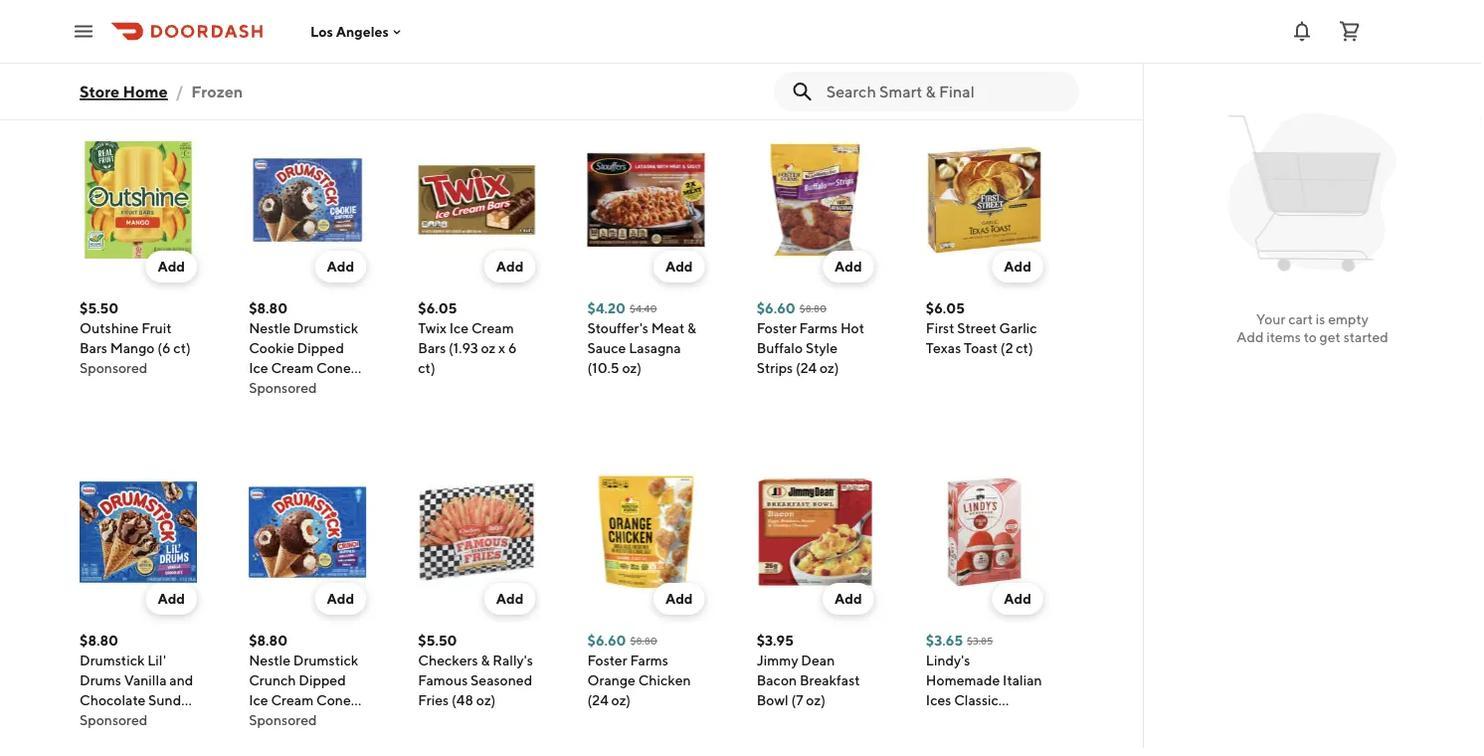 Task type: describe. For each thing, give the bounding box(es) containing it.
ice inside $8.80 nestle drumstick crunch dipped ice cream cones variety pack (8 ct)
[[249, 692, 268, 709]]

ice inside outshine lime fruit ice bars (6 ct) sponsored
[[113, 7, 132, 24]]

bars inside $5.50 outshine fruit bars mango (6 ct) sponsored
[[80, 340, 107, 356]]

garlic
[[1000, 320, 1038, 336]]

outshine lime fruit ice bars (6 ct) sponsored
[[80, 0, 179, 64]]

fruit inside $5.50 outshine fruit bars mango (6 ct) sponsored
[[141, 320, 172, 336]]

bacon
[[757, 672, 797, 689]]

family
[[418, 27, 460, 44]]

0 horizontal spatial frozen
[[80, 73, 178, 110]]

checkers
[[418, 652, 478, 669]]

street
[[958, 320, 997, 336]]

sauce
[[588, 340, 626, 356]]

vanilla
[[124, 672, 167, 689]]

store
[[80, 82, 120, 101]]

cart
[[1289, 311, 1314, 327]]

sponsored down the chocolate
[[80, 712, 148, 728]]

store home link
[[80, 72, 168, 111]]

(8 for $8.80 nestle drumstick crunch dipped ice cream cones variety pack (8 ct)
[[331, 712, 344, 728]]

open menu image
[[72, 19, 96, 43]]

chocolatey
[[454, 0, 528, 4]]

drums
[[80, 672, 121, 689]]

(6 inside outshine grape fruit bars (6 ct) sponsored
[[313, 7, 326, 24]]

chicken
[[639, 672, 691, 689]]

grape
[[311, 0, 350, 4]]

combo
[[926, 712, 974, 728]]

farms for buffalo
[[800, 320, 838, 336]]

(48
[[452, 692, 474, 709]]

bars inside outshine grape fruit bars (6 ct) sponsored
[[282, 7, 310, 24]]

$6.05 for twix
[[418, 300, 457, 316]]

style
[[806, 340, 838, 356]]

your
[[1257, 311, 1286, 327]]

los angeles button
[[310, 23, 405, 40]]

ices
[[926, 692, 952, 709]]

$6.05 twix ice cream bars (1.93 oz x 6 ct)
[[418, 300, 517, 376]]

orange
[[588, 672, 636, 689]]

0 items, open order cart image
[[1338, 19, 1362, 43]]

your cart is empty add items to get started
[[1237, 311, 1389, 345]]

$6.05 for first
[[926, 300, 965, 316]]

breakfast
[[800, 672, 860, 689]]

chip
[[418, 7, 449, 24]]

fruit for outshine lime fruit ice bars (6 ct)
[[80, 7, 110, 24]]

mango
[[110, 340, 155, 356]]

$4.20 $4.40 stouffer's meat & sauce lasagna (10.5 oz)
[[588, 300, 697, 376]]

$5.50 for $5.50 outshine fruit bars mango (6 ct) sponsored
[[80, 300, 119, 316]]

is
[[1316, 311, 1326, 327]]

farms for chicken
[[630, 652, 669, 669]]

stouffer's
[[588, 320, 649, 336]]

add inside your cart is empty add items to get started
[[1237, 329, 1264, 345]]

cones inside $8.80 drumstick lil' drums vanilla and chocolate sundae cones variety pack (12 ct)
[[80, 712, 120, 728]]

pack inside $8.80 drumstick lil' drums vanilla and chocolate sundae cones variety pack (12 ct)
[[80, 732, 111, 748]]

add for twix ice cream bars (1.93 oz x 6 ct)
[[496, 258, 524, 275]]

bars inside outshine lime fruit ice bars (6 ct) sponsored
[[135, 7, 163, 24]]

foster for foster farms hot buffalo style strips (24 oz)
[[757, 320, 797, 336]]

ice inside $6.05 twix ice cream bars (1.93 oz x 6 ct)
[[450, 320, 469, 336]]

sponsored inside outshine grape fruit bars (6 ct) sponsored
[[249, 27, 317, 44]]

jimmy
[[757, 652, 799, 669]]

lil'
[[147, 652, 166, 669]]

lindy's homemade italian ices classic combo watermelon strawberry (6 ct) image
[[926, 474, 1044, 591]]

dipped for cookie
[[297, 340, 344, 356]]

homemade
[[926, 672, 1000, 689]]

ct) inside $8.80 nestle drumstick crunch dipped ice cream cones variety pack (8 ct)
[[347, 712, 364, 728]]

italian
[[1003, 672, 1043, 689]]

$8.80 nestle drumstick cookie dipped ice cream cones variety pack (8 ct)
[[249, 300, 364, 396]]

cookie
[[249, 340, 294, 356]]

drumstick lil' drums vanilla and chocolate sundae cones variety pack (12 ct) image
[[80, 474, 197, 591]]

$3.65
[[926, 632, 963, 649]]

pack inside $8.80 nestle drumstick crunch dipped ice cream cones variety pack (8 ct)
[[297, 712, 328, 728]]

drumstick for cookie
[[293, 320, 358, 336]]

$6.60 for foster farms hot buffalo style strips (24 oz)
[[757, 300, 796, 316]]

ct) inside $8.80 nestle drumstick cookie dipped ice cream cones variety pack (8 ct)
[[347, 380, 364, 396]]

empty retail cart image
[[1220, 100, 1407, 287]]

bars inside $6.05 twix ice cream bars (1.93 oz x 6 ct)
[[418, 340, 446, 356]]

ct) inside eggo chocolatey chip waffles family pack (24 ct)
[[418, 47, 436, 64]]

$4.20
[[588, 300, 626, 316]]

(1.93
[[449, 340, 478, 356]]

variety for nestle drumstick cookie dipped ice cream cones variety pack (8 ct)
[[249, 380, 294, 396]]

(2
[[1001, 340, 1014, 356]]

ct) inside outshine lime fruit ice bars (6 ct) sponsored
[[80, 27, 97, 44]]

oz) inside $6.60 $8.80 foster farms hot buffalo style strips (24 oz)
[[820, 360, 839, 376]]

$4.40
[[630, 303, 657, 314]]

add for foster farms hot buffalo style strips (24 oz)
[[835, 258, 862, 275]]

drumstick inside $8.80 drumstick lil' drums vanilla and chocolate sundae cones variety pack (12 ct)
[[80, 652, 145, 669]]

$5.50 for $5.50 checkers & rally's famous seasoned fries (48 oz)
[[418, 632, 457, 649]]

empty
[[1329, 311, 1369, 327]]

add for jimmy dean bacon breakfast bowl (7 oz)
[[835, 591, 862, 607]]

(24 for $6.60 $8.80 foster farms orange chicken (24 oz)
[[588, 692, 609, 709]]

cones for $8.80 nestle drumstick crunch dipped ice cream cones variety pack (8 ct)
[[316, 692, 357, 709]]

dean
[[801, 652, 835, 669]]

$5.50 outshine fruit bars mango (6 ct) sponsored
[[80, 300, 191, 376]]

$6.05 first street garlic texas toast (2 ct)
[[926, 300, 1038, 356]]

hot
[[841, 320, 865, 336]]

add for stouffer's meat & sauce lasagna (10.5 oz)
[[666, 258, 693, 275]]

$6.60 $8.80 foster farms hot buffalo style strips (24 oz)
[[757, 300, 865, 376]]

(24 for eggo chocolatey chip waffles family pack (24 ct)
[[497, 27, 518, 44]]

(8 for $8.80 nestle drumstick cookie dipped ice cream cones variety pack (8 ct)
[[331, 380, 344, 396]]

(6 for $5.50 outshine fruit bars mango (6 ct) sponsored
[[157, 340, 171, 356]]

oz) inside $4.20 $4.40 stouffer's meat & sauce lasagna (10.5 oz)
[[622, 360, 642, 376]]

chocolate
[[80, 692, 146, 709]]

x
[[499, 340, 506, 356]]

add for nestle drumstick crunch dipped ice cream cones variety pack (8 ct)
[[327, 591, 354, 607]]

crunch
[[249, 672, 296, 689]]

famous
[[418, 672, 468, 689]]

items
[[1267, 329, 1302, 345]]

outshine for bars
[[249, 0, 308, 4]]

$3.85
[[967, 635, 993, 646]]

$8.80 nestle drumstick crunch dipped ice cream cones variety pack (8 ct)
[[249, 632, 364, 728]]

$3.95
[[757, 632, 794, 649]]

waffles
[[452, 7, 500, 24]]

lindy's
[[926, 652, 971, 669]]

lime
[[141, 0, 173, 4]]

add for drumstick lil' drums vanilla and chocolate sundae cones variety pack (12 ct)
[[158, 591, 185, 607]]

$3.95 jimmy dean bacon breakfast bowl (7 oz)
[[757, 632, 860, 709]]

sundae
[[148, 692, 196, 709]]



Task type: vqa. For each thing, say whether or not it's contained in the screenshot.


Task type: locate. For each thing, give the bounding box(es) containing it.
foster inside '$6.60 $8.80 foster farms orange chicken (24 oz)'
[[588, 652, 628, 669]]

oz) right '(48'
[[476, 692, 496, 709]]

drumstick for crunch
[[293, 652, 358, 669]]

add up 'rally's'
[[496, 591, 524, 607]]

1 vertical spatial $6.60
[[588, 632, 627, 649]]

0 horizontal spatial fruit
[[80, 7, 110, 24]]

ice up (1.93
[[450, 320, 469, 336]]

0 horizontal spatial $5.50
[[80, 300, 119, 316]]

1 horizontal spatial farms
[[800, 320, 838, 336]]

outshine left "grape"
[[249, 0, 308, 4]]

0 vertical spatial dipped
[[297, 340, 344, 356]]

cream down crunch
[[271, 692, 314, 709]]

$8.80 inside $8.80 nestle drumstick crunch dipped ice cream cones variety pack (8 ct)
[[249, 632, 288, 649]]

(6 down "grape"
[[313, 7, 326, 24]]

& inside '$5.50 checkers & rally's famous seasoned fries (48 oz)'
[[481, 652, 490, 669]]

ct) inside $5.50 outshine fruit bars mango (6 ct) sponsored
[[174, 340, 191, 356]]

home
[[123, 82, 168, 101]]

$5.50 inside $5.50 outshine fruit bars mango (6 ct) sponsored
[[80, 300, 119, 316]]

add up italian at the bottom
[[1004, 591, 1032, 607]]

sponsored up store home link
[[80, 47, 148, 64]]

add up garlic
[[1004, 258, 1032, 275]]

0 horizontal spatial foster
[[588, 652, 628, 669]]

(6 inside outshine lime fruit ice bars (6 ct) sponsored
[[165, 7, 179, 24]]

2 horizontal spatial (24
[[796, 360, 817, 376]]

variety up (12
[[123, 712, 168, 728]]

add up "dean"
[[835, 591, 862, 607]]

Search Smart & Final search field
[[827, 81, 1064, 103]]

add up lil'
[[158, 591, 185, 607]]

2 $6.05 from the left
[[926, 300, 965, 316]]

outshine fruit bars mango (6 ct) image
[[80, 141, 197, 259]]

(24 down waffles
[[497, 27, 518, 44]]

(10.5
[[588, 360, 620, 376]]

nestle inside $8.80 nestle drumstick cookie dipped ice cream cones variety pack (8 ct)
[[249, 320, 291, 336]]

$8.80 up style
[[800, 303, 827, 314]]

1 vertical spatial cones
[[316, 692, 357, 709]]

strips
[[757, 360, 793, 376]]

1 vertical spatial nestle
[[249, 652, 291, 669]]

foster
[[757, 320, 797, 336], [588, 652, 628, 669]]

1 vertical spatial farms
[[630, 652, 669, 669]]

farms inside $6.60 $8.80 foster farms hot buffalo style strips (24 oz)
[[800, 320, 838, 336]]

sponsored inside $5.50 outshine fruit bars mango (6 ct) sponsored
[[80, 360, 148, 376]]

0 vertical spatial nestle
[[249, 320, 291, 336]]

fruit inside outshine grape fruit bars (6 ct) sponsored
[[249, 7, 279, 24]]

$8.80 inside $6.60 $8.80 foster farms hot buffalo style strips (24 oz)
[[800, 303, 827, 314]]

(6 for outshine lime fruit ice bars (6 ct) sponsored
[[165, 7, 179, 24]]

add for lindy's homemade italian ices classic combo waterm
[[1004, 591, 1032, 607]]

0 horizontal spatial farms
[[630, 652, 669, 669]]

0 vertical spatial (8
[[331, 380, 344, 396]]

variety down cookie at the top left of the page
[[249, 380, 294, 396]]

2 vertical spatial cones
[[80, 712, 120, 728]]

$6.60 up orange
[[588, 632, 627, 649]]

bars down the lime at the top of page
[[135, 7, 163, 24]]

(24 down orange
[[588, 692, 609, 709]]

$5.50 inside '$5.50 checkers & rally's famous seasoned fries (48 oz)'
[[418, 632, 457, 649]]

dipped right cookie at the top left of the page
[[297, 340, 344, 356]]

$6.05 up first
[[926, 300, 965, 316]]

ice down crunch
[[249, 692, 268, 709]]

twix
[[418, 320, 447, 336]]

cones for $8.80 nestle drumstick cookie dipped ice cream cones variety pack (8 ct)
[[316, 360, 357, 376]]

0 horizontal spatial (24
[[497, 27, 518, 44]]

0 vertical spatial $6.60
[[757, 300, 796, 316]]

oz
[[481, 340, 496, 356]]

$8.80 up "chicken" at left bottom
[[630, 635, 658, 646]]

(24 down style
[[796, 360, 817, 376]]

0 vertical spatial cones
[[316, 360, 357, 376]]

add up $5.50 outshine fruit bars mango (6 ct) sponsored
[[158, 258, 185, 275]]

2 horizontal spatial fruit
[[249, 7, 279, 24]]

rally's
[[493, 652, 533, 669]]

$6.05 inside $6.05 twix ice cream bars (1.93 oz x 6 ct)
[[418, 300, 457, 316]]

(24 inside $6.60 $8.80 foster farms hot buffalo style strips (24 oz)
[[796, 360, 817, 376]]

los angeles
[[310, 23, 389, 40]]

buffalo
[[757, 340, 803, 356]]

add for checkers & rally's famous seasoned fries (48 oz)
[[496, 591, 524, 607]]

sponsored down mango
[[80, 360, 148, 376]]

$8.80 for $8.80 drumstick lil' drums vanilla and chocolate sundae cones variety pack (12 ct)
[[80, 632, 118, 649]]

2 vertical spatial (24
[[588, 692, 609, 709]]

nestle drumstick cookie dipped ice cream cones variety pack (8 ct) image
[[249, 141, 366, 259]]

& right the meat
[[688, 320, 697, 336]]

farms up "chicken" at left bottom
[[630, 652, 669, 669]]

0 vertical spatial foster
[[757, 320, 797, 336]]

add
[[158, 258, 185, 275], [327, 258, 354, 275], [496, 258, 524, 275], [666, 258, 693, 275], [835, 258, 862, 275], [1004, 258, 1032, 275], [1237, 329, 1264, 345], [158, 591, 185, 607], [327, 591, 354, 607], [496, 591, 524, 607], [666, 591, 693, 607], [835, 591, 862, 607], [1004, 591, 1032, 607]]

drumstick inside $8.80 nestle drumstick crunch dipped ice cream cones variety pack (8 ct)
[[293, 652, 358, 669]]

bars left mango
[[80, 340, 107, 356]]

$8.80 inside $8.80 nestle drumstick cookie dipped ice cream cones variety pack (8 ct)
[[249, 300, 288, 316]]

1 horizontal spatial (24
[[588, 692, 609, 709]]

$5.50
[[80, 300, 119, 316], [418, 632, 457, 649]]

(8 inside $8.80 nestle drumstick crunch dipped ice cream cones variety pack (8 ct)
[[331, 712, 344, 728]]

$6.60 for foster farms orange chicken (24 oz)
[[588, 632, 627, 649]]

1 vertical spatial &
[[481, 652, 490, 669]]

0 horizontal spatial $6.60
[[588, 632, 627, 649]]

nestle for nestle drumstick crunch dipped ice cream cones variety pack (8 ct)
[[249, 652, 291, 669]]

foster inside $6.60 $8.80 foster farms hot buffalo style strips (24 oz)
[[757, 320, 797, 336]]

0 vertical spatial (24
[[497, 27, 518, 44]]

1 horizontal spatial $6.60
[[757, 300, 796, 316]]

1 vertical spatial dipped
[[299, 672, 346, 689]]

fruit for outshine grape fruit bars (6 ct)
[[249, 7, 279, 24]]

to
[[1304, 329, 1317, 345]]

1 horizontal spatial fruit
[[141, 320, 172, 336]]

oz) right (7
[[806, 692, 826, 709]]

dipped right crunch
[[299, 672, 346, 689]]

add for foster farms orange chicken (24 oz)
[[666, 591, 693, 607]]

(24
[[497, 27, 518, 44], [796, 360, 817, 376], [588, 692, 609, 709]]

pack inside eggo chocolatey chip waffles family pack (24 ct)
[[463, 27, 494, 44]]

(6
[[165, 7, 179, 24], [313, 7, 326, 24], [157, 340, 171, 356]]

sponsored down cookie at the top left of the page
[[249, 380, 317, 396]]

foster up buffalo
[[757, 320, 797, 336]]

1 horizontal spatial $6.05
[[926, 300, 965, 316]]

sponsored
[[249, 27, 317, 44], [80, 47, 148, 64], [80, 360, 148, 376], [249, 380, 317, 396], [80, 712, 148, 728], [249, 712, 317, 728]]

$6.05 inside $6.05 first street garlic texas toast (2 ct)
[[926, 300, 965, 316]]

ct) inside $6.05 twix ice cream bars (1.93 oz x 6 ct)
[[418, 360, 436, 376]]

1 $6.05 from the left
[[418, 300, 457, 316]]

sponsored inside outshine lime fruit ice bars (6 ct) sponsored
[[80, 47, 148, 64]]

oz) down style
[[820, 360, 839, 376]]

(8
[[331, 380, 344, 396], [331, 712, 344, 728]]

$5.50 up mango
[[80, 300, 119, 316]]

fruit up store on the top
[[80, 7, 110, 24]]

fruit
[[80, 7, 110, 24], [249, 7, 279, 24], [141, 320, 172, 336]]

cream inside $8.80 nestle drumstick cookie dipped ice cream cones variety pack (8 ct)
[[271, 360, 314, 376]]

$6.05
[[418, 300, 457, 316], [926, 300, 965, 316]]

bars
[[135, 7, 163, 24], [282, 7, 310, 24], [80, 340, 107, 356], [418, 340, 446, 356]]

lasagna
[[629, 340, 681, 356]]

nestle up cookie at the top left of the page
[[249, 320, 291, 336]]

eggo
[[418, 0, 452, 4]]

pack inside $8.80 nestle drumstick cookie dipped ice cream cones variety pack (8 ct)
[[297, 380, 328, 396]]

oz) right (10.5
[[622, 360, 642, 376]]

stouffer's meat & sauce lasagna (10.5 oz) image
[[588, 141, 705, 259]]

cream for $8.80 nestle drumstick crunch dipped ice cream cones variety pack (8 ct)
[[271, 692, 314, 709]]

fries
[[418, 692, 449, 709]]

$8.80 for $8.80 nestle drumstick crunch dipped ice cream cones variety pack (8 ct)
[[249, 632, 288, 649]]

texas
[[926, 340, 962, 356]]

$6.60 $8.80 foster farms orange chicken (24 oz)
[[588, 632, 691, 709]]

2 nestle from the top
[[249, 652, 291, 669]]

first street garlic texas toast (2 ct) image
[[926, 141, 1044, 259]]

cream
[[472, 320, 514, 336], [271, 360, 314, 376], [271, 692, 314, 709]]

1 vertical spatial cream
[[271, 360, 314, 376]]

fruit up mango
[[141, 320, 172, 336]]

1 vertical spatial (8
[[331, 712, 344, 728]]

farms up style
[[800, 320, 838, 336]]

dipped inside $8.80 nestle drumstick crunch dipped ice cream cones variety pack (8 ct)
[[299, 672, 346, 689]]

sponsored down "grape"
[[249, 27, 317, 44]]

outshine inside outshine grape fruit bars (6 ct) sponsored
[[249, 0, 308, 4]]

sponsored down crunch
[[249, 712, 317, 728]]

$8.80
[[249, 300, 288, 316], [800, 303, 827, 314], [80, 632, 118, 649], [249, 632, 288, 649], [630, 635, 658, 646]]

toast
[[964, 340, 998, 356]]

add up the meat
[[666, 258, 693, 275]]

drumstick up crunch
[[293, 652, 358, 669]]

$6.60 inside $6.60 $8.80 foster farms hot buffalo style strips (24 oz)
[[757, 300, 796, 316]]

1 horizontal spatial $5.50
[[418, 632, 457, 649]]

$3.65 $3.85 lindy's homemade italian ices classic combo waterm
[[926, 632, 1043, 748]]

drumstick up cookie at the top left of the page
[[293, 320, 358, 336]]

variety inside $8.80 nestle drumstick crunch dipped ice cream cones variety pack (8 ct)
[[249, 712, 294, 728]]

ice inside $8.80 nestle drumstick cookie dipped ice cream cones variety pack (8 ct)
[[249, 360, 268, 376]]

checkers & rally's famous seasoned fries (48 oz) image
[[418, 474, 536, 591]]

bars down twix
[[418, 340, 446, 356]]

$8.80 drumstick lil' drums vanilla and chocolate sundae cones variety pack (12 ct)
[[80, 632, 196, 748]]

and
[[169, 672, 193, 689]]

outshine inside outshine lime fruit ice bars (6 ct) sponsored
[[80, 0, 139, 4]]

eggo chocolatey chip waffles family pack (24 ct)
[[418, 0, 528, 64]]

$8.80 inside $8.80 drumstick lil' drums vanilla and chocolate sundae cones variety pack (12 ct)
[[80, 632, 118, 649]]

ct) inside outshine grape fruit bars (6 ct) sponsored
[[329, 7, 346, 24]]

variety for nestle drumstick crunch dipped ice cream cones variety pack (8 ct)
[[249, 712, 294, 728]]

bowl
[[757, 692, 789, 709]]

outshine inside $5.50 outshine fruit bars mango (6 ct) sponsored
[[80, 320, 139, 336]]

started
[[1344, 329, 1389, 345]]

(6 right mango
[[157, 340, 171, 356]]

0 vertical spatial farms
[[800, 320, 838, 336]]

(7
[[792, 692, 804, 709]]

dipped for crunch
[[299, 672, 346, 689]]

& up seasoned
[[481, 652, 490, 669]]

drumstick up drums
[[80, 652, 145, 669]]

$8.80 up cookie at the top left of the page
[[249, 300, 288, 316]]

1 (8 from the top
[[331, 380, 344, 396]]

oz) inside '$3.95 jimmy dean bacon breakfast bowl (7 oz)'
[[806, 692, 826, 709]]

classic
[[955, 692, 999, 709]]

oz) inside '$6.60 $8.80 foster farms orange chicken (24 oz)'
[[612, 692, 631, 709]]

nestle
[[249, 320, 291, 336], [249, 652, 291, 669]]

fruit left los
[[249, 7, 279, 24]]

& inside $4.20 $4.40 stouffer's meat & sauce lasagna (10.5 oz)
[[688, 320, 697, 336]]

$5.50 checkers & rally's famous seasoned fries (48 oz)
[[418, 632, 533, 709]]

$8.80 up drums
[[80, 632, 118, 649]]

variety
[[249, 380, 294, 396], [123, 712, 168, 728], [249, 712, 294, 728]]

los
[[310, 23, 333, 40]]

nestle for nestle drumstick cookie dipped ice cream cones variety pack (8 ct)
[[249, 320, 291, 336]]

2 (8 from the top
[[331, 712, 344, 728]]

cones
[[316, 360, 357, 376], [316, 692, 357, 709], [80, 712, 120, 728]]

ct)
[[329, 7, 346, 24], [80, 27, 97, 44], [418, 47, 436, 64], [174, 340, 191, 356], [1016, 340, 1034, 356], [418, 360, 436, 376], [347, 380, 364, 396], [347, 712, 364, 728], [134, 732, 152, 748]]

add down the your
[[1237, 329, 1264, 345]]

notification bell image
[[1291, 19, 1315, 43]]

foster up orange
[[588, 652, 628, 669]]

cones inside $8.80 nestle drumstick cookie dipped ice cream cones variety pack (8 ct)
[[316, 360, 357, 376]]

2 vertical spatial cream
[[271, 692, 314, 709]]

$5.50 up checkers
[[418, 632, 457, 649]]

(24 inside '$6.60 $8.80 foster farms orange chicken (24 oz)'
[[588, 692, 609, 709]]

(12
[[113, 732, 131, 748]]

cream down cookie at the top left of the page
[[271, 360, 314, 376]]

outshine grape fruit bars (6 ct) sponsored
[[249, 0, 350, 44]]

0 horizontal spatial &
[[481, 652, 490, 669]]

(6 down the lime at the top of page
[[165, 7, 179, 24]]

1 horizontal spatial frozen
[[191, 82, 243, 101]]

(6 inside $5.50 outshine fruit bars mango (6 ct) sponsored
[[157, 340, 171, 356]]

fruit inside outshine lime fruit ice bars (6 ct) sponsored
[[80, 7, 110, 24]]

add up 6
[[496, 258, 524, 275]]

/
[[176, 82, 183, 101]]

nestle up crunch
[[249, 652, 291, 669]]

add up $8.80 nestle drumstick cookie dipped ice cream cones variety pack (8 ct)
[[327, 258, 354, 275]]

add up hot
[[835, 258, 862, 275]]

farms inside '$6.60 $8.80 foster farms orange chicken (24 oz)'
[[630, 652, 669, 669]]

dipped inside $8.80 nestle drumstick cookie dipped ice cream cones variety pack (8 ct)
[[297, 340, 344, 356]]

(8 inside $8.80 nestle drumstick cookie dipped ice cream cones variety pack (8 ct)
[[331, 380, 344, 396]]

cream inside $6.05 twix ice cream bars (1.93 oz x 6 ct)
[[472, 320, 514, 336]]

0 horizontal spatial $6.05
[[418, 300, 457, 316]]

twix ice cream bars (1.93 oz x 6 ct) image
[[418, 141, 536, 259]]

cones inside $8.80 nestle drumstick crunch dipped ice cream cones variety pack (8 ct)
[[316, 692, 357, 709]]

meat
[[652, 320, 685, 336]]

add up '$6.60 $8.80 foster farms orange chicken (24 oz)'
[[666, 591, 693, 607]]

oz) inside '$5.50 checkers & rally's famous seasoned fries (48 oz)'
[[476, 692, 496, 709]]

$8.80 up crunch
[[249, 632, 288, 649]]

add for first street garlic texas toast (2 ct)
[[1004, 258, 1032, 275]]

store home / frozen
[[80, 82, 243, 101]]

$8.80 for $8.80 nestle drumstick cookie dipped ice cream cones variety pack (8 ct)
[[249, 300, 288, 316]]

(24 inside eggo chocolatey chip waffles family pack (24 ct)
[[497, 27, 518, 44]]

cream for $8.80 nestle drumstick cookie dipped ice cream cones variety pack (8 ct)
[[271, 360, 314, 376]]

6
[[508, 340, 517, 356]]

drumstick inside $8.80 nestle drumstick cookie dipped ice cream cones variety pack (8 ct)
[[293, 320, 358, 336]]

$6.05 up twix
[[418, 300, 457, 316]]

$8.80 inside '$6.60 $8.80 foster farms orange chicken (24 oz)'
[[630, 635, 658, 646]]

cream inside $8.80 nestle drumstick crunch dipped ice cream cones variety pack (8 ct)
[[271, 692, 314, 709]]

1 horizontal spatial &
[[688, 320, 697, 336]]

oz) down orange
[[612, 692, 631, 709]]

$6.60 inside '$6.60 $8.80 foster farms orange chicken (24 oz)'
[[588, 632, 627, 649]]

foster farms hot buffalo style strips (24 oz) image
[[757, 141, 874, 259]]

foster for foster farms orange chicken (24 oz)
[[588, 652, 628, 669]]

1 vertical spatial (24
[[796, 360, 817, 376]]

nestle inside $8.80 nestle drumstick crunch dipped ice cream cones variety pack (8 ct)
[[249, 652, 291, 669]]

ice down cookie at the top left of the page
[[249, 360, 268, 376]]

outshine up "open menu" icon
[[80, 0, 139, 4]]

nestle drumstick crunch dipped ice cream cones variety pack (8 ct) image
[[249, 474, 366, 591]]

0 vertical spatial cream
[[472, 320, 514, 336]]

add for nestle drumstick cookie dipped ice cream cones variety pack (8 ct)
[[327, 258, 354, 275]]

1 vertical spatial $5.50
[[418, 632, 457, 649]]

ct) inside $8.80 drumstick lil' drums vanilla and chocolate sundae cones variety pack (12 ct)
[[134, 732, 152, 748]]

add button
[[146, 251, 197, 283], [146, 251, 197, 283], [315, 251, 366, 283], [315, 251, 366, 283], [484, 251, 536, 283], [484, 251, 536, 283], [654, 251, 705, 283], [654, 251, 705, 283], [823, 251, 874, 283], [823, 251, 874, 283], [992, 251, 1044, 283], [992, 251, 1044, 283], [146, 583, 197, 615], [146, 583, 197, 615], [315, 583, 366, 615], [315, 583, 366, 615], [484, 583, 536, 615], [484, 583, 536, 615], [654, 583, 705, 615], [654, 583, 705, 615], [823, 583, 874, 615], [823, 583, 874, 615], [992, 583, 1044, 615], [992, 583, 1044, 615]]

add up $8.80 nestle drumstick crunch dipped ice cream cones variety pack (8 ct)
[[327, 591, 354, 607]]

add for outshine fruit bars mango (6 ct)
[[158, 258, 185, 275]]

1 nestle from the top
[[249, 320, 291, 336]]

get
[[1320, 329, 1341, 345]]

1 vertical spatial foster
[[588, 652, 628, 669]]

outshine up mango
[[80, 320, 139, 336]]

1 horizontal spatial foster
[[757, 320, 797, 336]]

foster farms orange chicken (24 oz) image
[[588, 474, 705, 591]]

variety inside $8.80 drumstick lil' drums vanilla and chocolate sundae cones variety pack (12 ct)
[[123, 712, 168, 728]]

frozen
[[80, 73, 178, 110], [191, 82, 243, 101]]

0 vertical spatial $5.50
[[80, 300, 119, 316]]

first
[[926, 320, 955, 336]]

seasoned
[[471, 672, 533, 689]]

0 vertical spatial &
[[688, 320, 697, 336]]

jimmy dean bacon breakfast bowl (7 oz) image
[[757, 474, 874, 591]]

$6.60 up buffalo
[[757, 300, 796, 316]]

variety down crunch
[[249, 712, 294, 728]]

ct) inside $6.05 first street garlic texas toast (2 ct)
[[1016, 340, 1034, 356]]

outshine for ice
[[80, 0, 139, 4]]

cream up the "oz"
[[472, 320, 514, 336]]

angeles
[[336, 23, 389, 40]]

variety inside $8.80 nestle drumstick cookie dipped ice cream cones variety pack (8 ct)
[[249, 380, 294, 396]]

bars left los
[[282, 7, 310, 24]]

ice right "open menu" icon
[[113, 7, 132, 24]]



